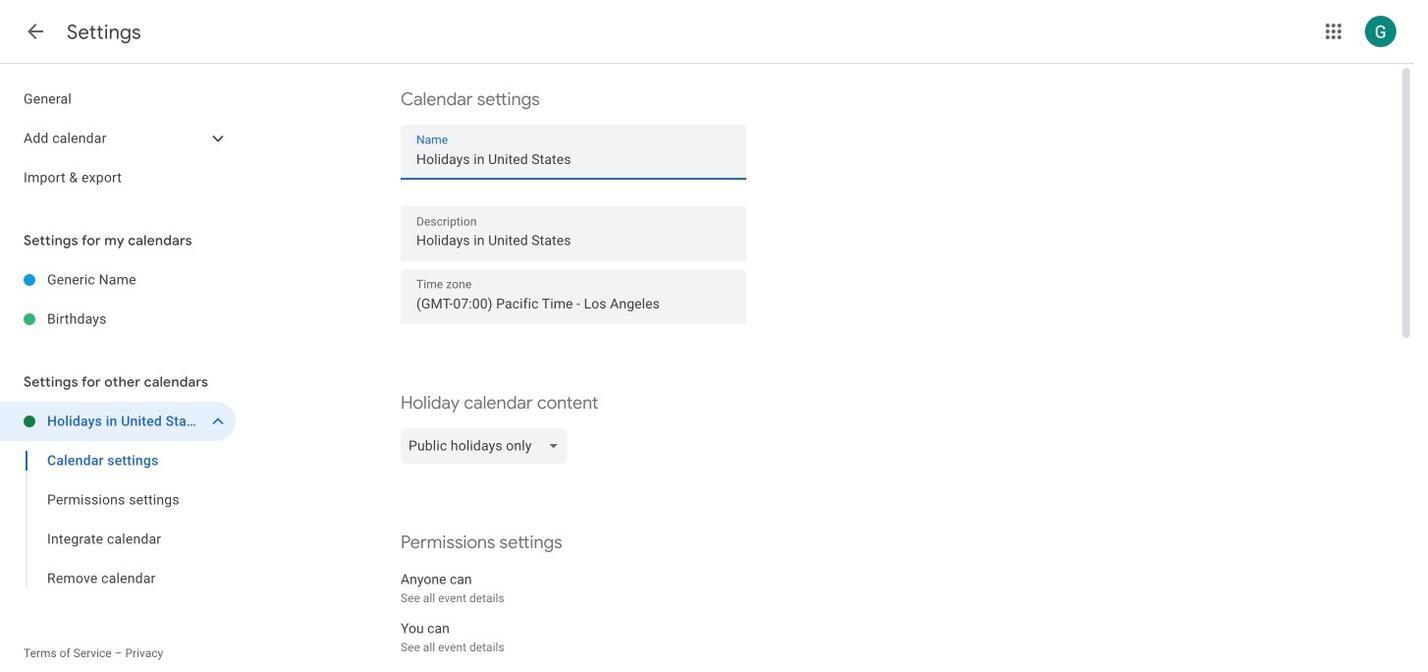 Task type: locate. For each thing, give the bounding box(es) containing it.
0 vertical spatial tree
[[0, 80, 236, 197]]

group
[[0, 441, 236, 598]]

1 vertical spatial tree
[[0, 260, 236, 339]]

None text field
[[401, 229, 747, 253]]

None field
[[401, 422, 567, 470]]

2 vertical spatial tree
[[0, 402, 236, 598]]

tree
[[0, 80, 236, 197], [0, 260, 236, 339], [0, 402, 236, 598]]

holidays in united states tree item
[[0, 402, 236, 441]]

heading
[[67, 20, 141, 45]]

generic name tree item
[[0, 260, 236, 300]]

None text field
[[417, 146, 731, 173], [417, 290, 731, 318], [417, 146, 731, 173], [417, 290, 731, 318]]



Task type: describe. For each thing, give the bounding box(es) containing it.
go back image
[[24, 20, 47, 43]]

1 tree from the top
[[0, 80, 236, 197]]

3 tree from the top
[[0, 402, 236, 598]]

2 tree from the top
[[0, 260, 236, 339]]

birthdays tree item
[[0, 300, 236, 339]]



Task type: vqa. For each thing, say whether or not it's contained in the screenshot.
the middle 10
no



